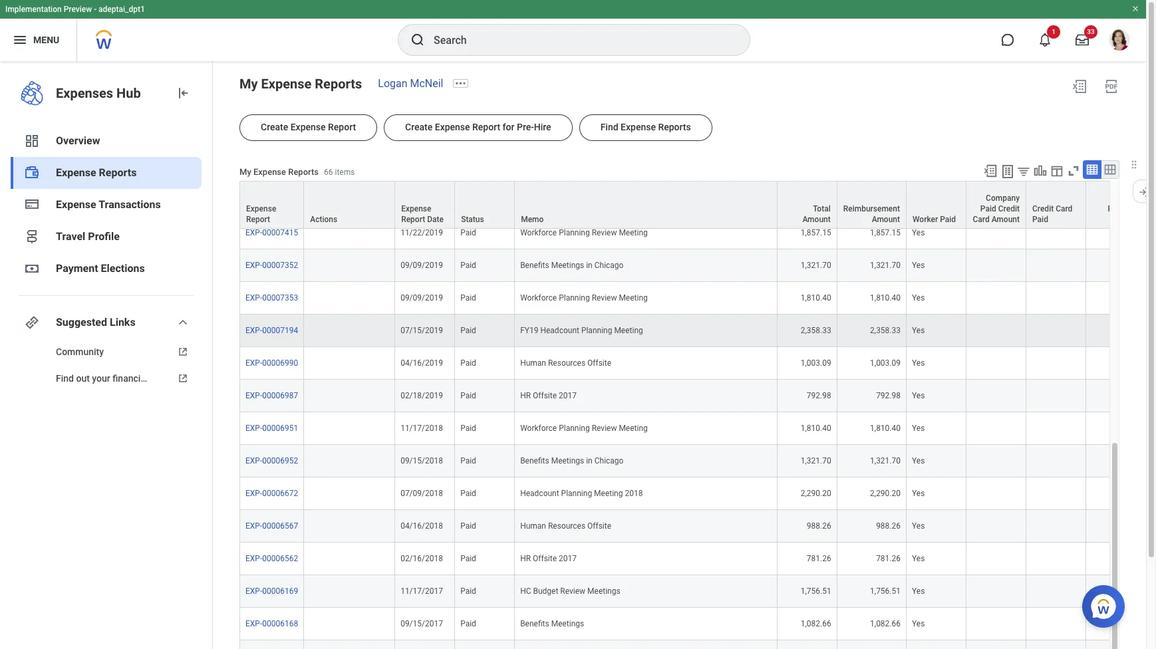 Task type: vqa. For each thing, say whether or not it's contained in the screenshot.
DIRECTOR, associated with Director, Employee Benefits
no



Task type: describe. For each thing, give the bounding box(es) containing it.
memo button
[[515, 182, 777, 228]]

create expense report for pre-hire button
[[384, 114, 573, 141]]

yes for exp-00007415
[[912, 228, 925, 237]]

mcneil
[[410, 77, 444, 90]]

row containing exp-00006562
[[240, 543, 1157, 575]]

-
[[94, 5, 97, 14]]

dollar image
[[24, 261, 40, 277]]

0 vertical spatial headcount
[[541, 326, 580, 335]]

row containing exp-00006990
[[240, 347, 1157, 380]]

transactions
[[99, 198, 161, 211]]

1 792.98 from the left
[[807, 391, 832, 400]]

2 2,290.20 from the left
[[870, 489, 901, 498]]

row containing exp-00007352
[[240, 249, 1157, 282]]

exp-00007353 link
[[246, 293, 298, 302]]

human resources offsite for 04/16/2019
[[520, 358, 612, 368]]

11/17/2017
[[401, 587, 443, 596]]

2 808.84 from the left
[[876, 195, 901, 205]]

planning for 11/22/2019
[[559, 228, 590, 237]]

planning for 07/09/2018
[[561, 489, 592, 498]]

exp-00006672
[[246, 489, 298, 498]]

2 781.26 from the left
[[876, 554, 901, 563]]

2 1,082.66 from the left
[[870, 619, 901, 629]]

logan mcneil link
[[378, 77, 444, 90]]

implementation
[[5, 5, 62, 14]]

report inside create expense report for pre-hire button
[[473, 122, 501, 132]]

2 2,358.33 from the left
[[870, 326, 901, 335]]

row containing exp-00007549
[[240, 184, 1157, 217]]

exp-00006169
[[246, 587, 298, 596]]

fy19 headcount planning meeting
[[520, 326, 643, 335]]

benefits for 09/15/2017
[[520, 619, 549, 629]]

04/16/2019
[[401, 358, 443, 368]]

exp-00006951 link
[[246, 424, 298, 433]]

paid for 00007415
[[461, 228, 476, 237]]

ext link image for community
[[175, 345, 191, 359]]

exp-00007194
[[246, 326, 298, 335]]

expense report date
[[401, 204, 444, 224]]

hr for 02/18/2019
[[520, 391, 531, 400]]

paid for 00006168
[[461, 619, 476, 629]]

hr offsite 2017 for 02/18/2019
[[520, 391, 577, 400]]

inbox large image
[[1076, 33, 1089, 47]]

expense inside button
[[291, 122, 326, 132]]

2 1,756.51 from the left
[[870, 587, 901, 596]]

workforce planning review meeting for 09/09/2019
[[520, 293, 648, 302]]

meeting for 07/15/2019
[[614, 326, 643, 335]]

suggested links button
[[11, 307, 202, 339]]

overview
[[56, 134, 100, 147]]

click to view/edit grid preferences image
[[1050, 164, 1065, 178]]

credit inside company paid credit card amount
[[999, 204, 1020, 214]]

workforce for 11/17/2018
[[520, 424, 557, 433]]

00007352
[[262, 261, 298, 270]]

my for my expense reports
[[240, 76, 258, 92]]

task pay image
[[24, 165, 40, 181]]

exp- for 00006169
[[246, 587, 262, 596]]

Search Workday  search field
[[434, 25, 723, 55]]

0.00 for 808.84
[[1125, 195, 1141, 205]]

hc budget review meetings
[[520, 587, 621, 596]]

payment elections link
[[11, 253, 202, 285]]

find expense reports
[[601, 122, 691, 132]]

travel profile link
[[11, 221, 202, 253]]

your
[[92, 373, 110, 384]]

33 button
[[1068, 25, 1098, 55]]

expenses hub element
[[56, 84, 164, 102]]

amount inside company paid credit card amount
[[992, 215, 1020, 224]]

review for 11/17/2017
[[561, 587, 586, 596]]

create for create expense report
[[261, 122, 288, 132]]

exp-00006987
[[246, 391, 298, 400]]

row containing exp-00006987
[[240, 380, 1157, 412]]

fy19
[[520, 326, 539, 335]]

exp-00007415 link
[[246, 228, 298, 237]]

preview
[[64, 5, 92, 14]]

exp-00007194 link
[[246, 326, 298, 335]]

card inside the credit card paid
[[1056, 204, 1073, 214]]

adeptai_dpt1
[[99, 5, 145, 14]]

well-
[[150, 373, 170, 384]]

66
[[324, 168, 333, 177]]

row containing exp-00007415
[[240, 217, 1157, 249]]

find out your financial well-being
[[56, 373, 193, 384]]

meeting for 11/17/2018
[[619, 424, 648, 433]]

expense reports link
[[11, 157, 202, 189]]

paid for 00006990
[[461, 358, 476, 368]]

being
[[170, 373, 193, 384]]

yes for exp-00007352
[[912, 261, 925, 270]]

exp- for 00006990
[[246, 358, 262, 368]]

review for 11/17/2018
[[592, 424, 617, 433]]

meetings for 09/09/2019
[[551, 261, 584, 270]]

logan
[[378, 77, 408, 90]]

actions button
[[304, 182, 395, 228]]

reports inside navigation pane region
[[99, 166, 137, 179]]

1 1,857.15 from the left
[[801, 228, 832, 237]]

exp-00007353
[[246, 293, 298, 302]]

yes for exp-00006951
[[912, 424, 925, 433]]

2 1,003.09 from the left
[[870, 358, 901, 368]]

exp-00006168 link
[[246, 619, 298, 629]]

transformation import image
[[175, 85, 191, 101]]

expense transactions
[[56, 198, 161, 211]]

yes for exp-00006952
[[912, 456, 925, 466]]

exp-00007549 cell
[[240, 184, 304, 217]]

benefits meetings in chicago for 09/09/2019
[[520, 261, 624, 270]]

expense report button
[[240, 182, 304, 228]]

row containing exp-00006567
[[240, 510, 1157, 543]]

exp-00006990
[[246, 358, 298, 368]]

exp-00006952
[[246, 456, 298, 466]]

report inside expense report date
[[401, 215, 425, 224]]

exp-00006169 link
[[246, 587, 298, 596]]

exp- for 00007352
[[246, 261, 262, 270]]

row containing exp-00006169
[[240, 575, 1157, 608]]

04/16/2018
[[401, 521, 443, 531]]

exp-00007352 link
[[246, 261, 298, 270]]

hr for 02/16/2018
[[520, 554, 531, 563]]

exp- for 00007353
[[246, 293, 262, 302]]

meetings for 09/15/2018
[[551, 456, 584, 466]]

exp-00006567
[[246, 521, 298, 531]]

amount for reimbursement
[[872, 215, 900, 224]]

my expense reports 66 items
[[240, 167, 355, 177]]

status
[[461, 215, 484, 224]]

07/15/2019
[[401, 326, 443, 335]]

expenses
[[56, 85, 113, 101]]

yes for exp-00006168
[[912, 619, 925, 629]]

my expense reports
[[240, 76, 362, 92]]

expense report date button
[[395, 182, 455, 228]]

yes for exp-00006672
[[912, 489, 925, 498]]

travel
[[56, 230, 85, 243]]

workforce planning review meeting for 11/22/2019
[[520, 228, 648, 237]]

export to excel image for expense report date
[[984, 164, 998, 178]]

total amount
[[803, 204, 831, 224]]

personal
[[1108, 204, 1140, 214]]

09/15/2017
[[401, 619, 443, 629]]

1 row from the top
[[240, 151, 1157, 184]]

card inside company paid credit card amount
[[973, 215, 990, 224]]

reports for find expense reports
[[658, 122, 691, 132]]

menu
[[33, 34, 59, 45]]

expand table image
[[1104, 163, 1117, 176]]

budget
[[533, 587, 559, 596]]

review for 11/22/2019
[[592, 228, 617, 237]]

worker paid
[[913, 215, 956, 224]]

headcount planning meeting 2018
[[520, 489, 643, 498]]

benefits for 09/15/2018
[[520, 456, 549, 466]]

00007353
[[262, 293, 298, 302]]

actions
[[310, 215, 338, 224]]

11/22/2019
[[401, 228, 443, 237]]

create expense report for pre-hire
[[405, 122, 551, 132]]

find for find out your financial well-being
[[56, 373, 74, 384]]

overview link
[[11, 125, 202, 157]]

row containing exp-00006952
[[240, 445, 1157, 477]]

human for 04/16/2019
[[520, 358, 546, 368]]

1 808.84 from the left
[[807, 195, 832, 205]]

reports for my expense reports 66 items
[[288, 167, 319, 177]]

2 792.98 from the left
[[876, 391, 901, 400]]

my for my expense reports 66 items
[[240, 167, 251, 177]]

exp-00006562 link
[[246, 554, 298, 563]]

status button
[[455, 182, 514, 228]]

in for 09/15/2018
[[586, 456, 593, 466]]

yes for exp-00006567
[[912, 521, 925, 531]]

11/17/2018
[[401, 424, 443, 433]]

find for find expense reports
[[601, 122, 619, 132]]

paid for 00006951
[[461, 424, 476, 433]]

company paid credit card amount button
[[967, 182, 1026, 228]]

hire
[[534, 122, 551, 132]]

links
[[110, 316, 136, 329]]

ext link image for find out your financial well-being
[[175, 372, 191, 385]]

report inside create expense report button
[[328, 122, 356, 132]]

exp- for 00006168
[[246, 619, 262, 629]]

yes for exp-00006169
[[912, 587, 925, 596]]

exp-00007352
[[246, 261, 298, 270]]

00006987
[[262, 391, 298, 400]]



Task type: locate. For each thing, give the bounding box(es) containing it.
8 row from the top
[[240, 347, 1157, 380]]

1 1,756.51 from the left
[[801, 587, 832, 596]]

create inside button
[[261, 122, 288, 132]]

00007194
[[262, 326, 298, 335]]

resources down fy19 headcount planning meeting
[[548, 358, 586, 368]]

3 workforce planning review meeting from the top
[[520, 424, 648, 433]]

benefits down 'memo'
[[520, 261, 549, 270]]

1 vertical spatial 2017
[[559, 554, 577, 563]]

00006672
[[262, 489, 298, 498]]

exp-00006952 link
[[246, 456, 298, 466]]

workforce planning review meeting up the headcount planning meeting 2018
[[520, 424, 648, 433]]

expense inside expense report date
[[401, 204, 432, 214]]

1 horizontal spatial export to excel image
[[1072, 79, 1088, 94]]

13 yes from the top
[[912, 619, 925, 629]]

exp- for 00006672
[[246, 489, 262, 498]]

1 horizontal spatial 2,358.33
[[870, 326, 901, 335]]

10 row from the top
[[240, 412, 1157, 445]]

planning for 09/09/2019
[[559, 293, 590, 302]]

0 vertical spatial hr offsite 2017
[[520, 391, 577, 400]]

ext link image
[[175, 345, 191, 359], [175, 372, 191, 385]]

expense report
[[246, 204, 276, 224]]

credit card paid
[[1033, 204, 1073, 224]]

exp- for 00006951
[[246, 424, 262, 433]]

02/18/2020
[[401, 195, 443, 205]]

00006990
[[262, 358, 298, 368]]

paid for 00006672
[[461, 489, 476, 498]]

13 row from the top
[[240, 510, 1157, 543]]

1 horizontal spatial card
[[1056, 204, 1073, 214]]

yes for exp-00007194
[[912, 326, 925, 335]]

cell
[[240, 151, 304, 184], [304, 151, 395, 184], [395, 151, 455, 184], [455, 151, 515, 184], [515, 151, 778, 184], [778, 151, 838, 184], [838, 151, 907, 184], [907, 151, 967, 184], [967, 151, 1027, 184], [1027, 151, 1087, 184], [1087, 151, 1147, 184], [304, 184, 395, 217], [455, 184, 515, 217], [515, 184, 778, 217], [907, 184, 967, 217], [967, 184, 1027, 217], [1027, 184, 1087, 217], [304, 217, 395, 249], [967, 217, 1027, 249], [1027, 217, 1087, 249], [304, 249, 395, 282], [967, 249, 1027, 282], [1027, 249, 1087, 282], [304, 282, 395, 314], [967, 282, 1027, 314], [1027, 282, 1087, 314], [304, 314, 395, 347], [967, 314, 1027, 347], [1027, 314, 1087, 347], [304, 347, 395, 380], [967, 347, 1027, 380], [1027, 347, 1087, 380], [304, 380, 395, 412], [967, 380, 1027, 412], [1027, 380, 1087, 412], [304, 412, 395, 445], [967, 412, 1027, 445], [1027, 412, 1087, 445], [304, 445, 395, 477], [967, 445, 1027, 477], [1027, 445, 1087, 477], [304, 477, 395, 510], [967, 477, 1027, 510], [1027, 477, 1087, 510], [304, 510, 395, 543], [967, 510, 1027, 543], [1027, 510, 1087, 543], [304, 543, 395, 575], [967, 543, 1027, 575], [1027, 543, 1087, 575], [304, 575, 395, 608], [967, 575, 1027, 608], [1027, 575, 1087, 608], [304, 608, 395, 641], [967, 608, 1027, 641], [1027, 608, 1087, 641], [240, 641, 304, 649], [304, 641, 395, 649], [395, 641, 455, 649], [455, 641, 515, 649], [515, 641, 778, 649], [778, 641, 838, 649], [838, 641, 907, 649], [907, 641, 967, 649], [967, 641, 1027, 649], [1027, 641, 1087, 649], [1087, 641, 1147, 649]]

report up the items at the top left of the page
[[328, 122, 356, 132]]

report inside expense report
[[246, 215, 270, 224]]

2 vertical spatial workforce planning review meeting
[[520, 424, 648, 433]]

paid for 00006169
[[461, 587, 476, 596]]

11 exp- from the top
[[246, 521, 262, 531]]

meetings for 09/15/2017
[[551, 619, 584, 629]]

1,756.51
[[801, 587, 832, 596], [870, 587, 901, 596]]

exp- inside cell
[[246, 195, 262, 205]]

exp-00006987 link
[[246, 391, 298, 400]]

1 vertical spatial workforce
[[520, 293, 557, 302]]

amount down total
[[803, 215, 831, 224]]

paid for 00006567
[[461, 521, 476, 531]]

0 horizontal spatial card
[[973, 215, 990, 224]]

0 horizontal spatial find
[[56, 373, 74, 384]]

suggested
[[56, 316, 107, 329]]

workforce planning review meeting up fy19 headcount planning meeting
[[520, 293, 648, 302]]

implementation preview -   adeptai_dpt1
[[5, 5, 145, 14]]

worker paid button
[[907, 182, 966, 228]]

1 vertical spatial human resources offsite
[[520, 521, 612, 531]]

988.26
[[807, 521, 832, 531], [876, 521, 901, 531]]

paid for 00006952
[[461, 456, 476, 466]]

1 human resources offsite from the top
[[520, 358, 612, 368]]

0 vertical spatial 0.00
[[1125, 195, 1141, 205]]

10 yes from the top
[[912, 521, 925, 531]]

11 row from the top
[[240, 445, 1157, 477]]

1 horizontal spatial 1,003.09
[[870, 358, 901, 368]]

ext link image inside "find out your financial well-being" link
[[175, 372, 191, 385]]

exp-00006672 link
[[246, 489, 298, 498]]

paid for 00006562
[[461, 554, 476, 563]]

export to worksheets image
[[1000, 164, 1016, 180]]

human for 04/16/2018
[[520, 521, 546, 531]]

0 vertical spatial resources
[[548, 358, 586, 368]]

1 horizontal spatial 808.84
[[876, 195, 901, 205]]

paid for 00006987
[[461, 391, 476, 400]]

7 yes from the top
[[912, 424, 925, 433]]

2 988.26 from the left
[[876, 521, 901, 531]]

2 resources from the top
[[548, 521, 586, 531]]

chicago for 09/09/2019
[[595, 261, 624, 270]]

1 vertical spatial my
[[240, 167, 251, 177]]

notifications large image
[[1039, 33, 1052, 47]]

reimbursement
[[844, 204, 900, 214]]

3 yes from the top
[[912, 293, 925, 302]]

1 09/09/2019 from the top
[[401, 261, 443, 270]]

808.84 left reimbursement amount popup button
[[807, 195, 832, 205]]

1 2,358.33 from the left
[[801, 326, 832, 335]]

0 vertical spatial my
[[240, 76, 258, 92]]

1 credit from the left
[[999, 204, 1020, 214]]

2017 for 02/16/2018
[[559, 554, 577, 563]]

paid for 00007352
[[461, 261, 476, 270]]

company paid credit card amount
[[973, 194, 1020, 224]]

exp-00007549
[[246, 195, 298, 205]]

0 vertical spatial ext link image
[[175, 345, 191, 359]]

3 0.00 from the top
[[1125, 619, 1141, 629]]

5 exp- from the top
[[246, 326, 262, 335]]

card down click to view/edit grid preferences image
[[1056, 204, 1073, 214]]

9 yes from the top
[[912, 489, 925, 498]]

paid for 00007353
[[461, 293, 476, 302]]

1 create from the left
[[261, 122, 288, 132]]

1 1,082.66 from the left
[[801, 619, 832, 629]]

1 my from the top
[[240, 76, 258, 92]]

human resources offsite down fy19 headcount planning meeting
[[520, 358, 612, 368]]

2 human resources offsite from the top
[[520, 521, 612, 531]]

company
[[986, 194, 1020, 203]]

3 workforce from the top
[[520, 424, 557, 433]]

reports inside button
[[658, 122, 691, 132]]

report
[[328, 122, 356, 132], [473, 122, 501, 132], [246, 215, 270, 224], [401, 215, 425, 224]]

3 benefits from the top
[[520, 619, 549, 629]]

2 hr from the top
[[520, 554, 531, 563]]

12 row from the top
[[240, 477, 1157, 510]]

yes for exp-00007353
[[912, 293, 925, 302]]

0 vertical spatial chicago
[[595, 261, 624, 270]]

profile logan mcneil image
[[1109, 29, 1131, 53]]

9 row from the top
[[240, 380, 1157, 412]]

09/09/2019 for workforce planning review meeting
[[401, 293, 443, 302]]

14 exp- from the top
[[246, 619, 262, 629]]

hr offsite 2017 for 02/16/2018
[[520, 554, 577, 563]]

1 vertical spatial resources
[[548, 521, 586, 531]]

4 amount from the left
[[1112, 215, 1140, 224]]

find inside button
[[601, 122, 619, 132]]

0 vertical spatial human resources offsite
[[520, 358, 612, 368]]

0 horizontal spatial 2,290.20
[[801, 489, 832, 498]]

human resources offsite for 04/16/2018
[[520, 521, 612, 531]]

1 vertical spatial export to excel image
[[984, 164, 998, 178]]

2 benefits from the top
[[520, 456, 549, 466]]

exp- for 00006567
[[246, 521, 262, 531]]

hr up hc
[[520, 554, 531, 563]]

suggested links
[[56, 316, 136, 329]]

amount for personal
[[1112, 215, 1140, 224]]

human down fy19
[[520, 358, 546, 368]]

1 vertical spatial chicago
[[595, 456, 624, 466]]

row containing exp-00006951
[[240, 412, 1157, 445]]

0 vertical spatial export to excel image
[[1072, 79, 1088, 94]]

2 ext link image from the top
[[175, 372, 191, 385]]

expand/collapse chart image
[[1033, 164, 1048, 178]]

paid inside company paid credit card amount
[[981, 204, 997, 214]]

1 horizontal spatial 781.26
[[876, 554, 901, 563]]

3 row from the top
[[240, 184, 1157, 217]]

1 workforce planning review meeting from the top
[[520, 228, 648, 237]]

2,290.20
[[801, 489, 832, 498], [870, 489, 901, 498]]

2,358.33
[[801, 326, 832, 335], [870, 326, 901, 335]]

expense transactions link
[[11, 189, 202, 221]]

pre-
[[517, 122, 534, 132]]

workforce for 09/09/2019
[[520, 293, 557, 302]]

00006168
[[262, 619, 298, 629]]

row
[[240, 151, 1157, 184], [240, 181, 1157, 229], [240, 184, 1157, 217], [240, 217, 1157, 249], [240, 249, 1157, 282], [240, 282, 1157, 314], [240, 314, 1157, 347], [240, 347, 1157, 380], [240, 380, 1157, 412], [240, 412, 1157, 445], [240, 445, 1157, 477], [240, 477, 1157, 510], [240, 510, 1157, 543], [240, 543, 1157, 575], [240, 575, 1157, 608], [240, 608, 1157, 641], [240, 641, 1157, 649]]

0.00
[[1125, 195, 1141, 205], [1125, 587, 1141, 596], [1125, 619, 1141, 629]]

0 vertical spatial workforce planning review meeting
[[520, 228, 648, 237]]

out
[[76, 373, 90, 384]]

fullscreen image
[[1067, 164, 1081, 178]]

10 exp- from the top
[[246, 489, 262, 498]]

7 exp- from the top
[[246, 391, 262, 400]]

1 horizontal spatial 1,857.15
[[870, 228, 901, 237]]

workforce planning review meeting down 'memo'
[[520, 228, 648, 237]]

1,321.70
[[801, 261, 832, 270], [870, 261, 901, 270], [801, 456, 832, 466], [870, 456, 901, 466]]

2018
[[625, 489, 643, 498]]

1 exp- from the top
[[246, 195, 262, 205]]

2 vertical spatial benefits
[[520, 619, 549, 629]]

ext link image up being
[[175, 345, 191, 359]]

0 horizontal spatial 808.84
[[807, 195, 832, 205]]

reimbursement amount
[[844, 204, 900, 224]]

yes for exp-00006990
[[912, 358, 925, 368]]

1 988.26 from the left
[[807, 521, 832, 531]]

justify image
[[12, 32, 28, 48]]

1 horizontal spatial 988.26
[[876, 521, 901, 531]]

ext link image right the well- at the bottom of page
[[175, 372, 191, 385]]

personal amount button
[[1087, 182, 1146, 228]]

00006169
[[262, 587, 298, 596]]

2 1,857.15 from the left
[[870, 228, 901, 237]]

find expense reports button
[[579, 114, 713, 141]]

1 benefits from the top
[[520, 261, 549, 270]]

personal amount
[[1108, 204, 1140, 224]]

row containing exp-00007353
[[240, 282, 1157, 314]]

2 my from the top
[[240, 167, 251, 177]]

11 yes from the top
[[912, 554, 925, 563]]

meeting for 09/09/2019
[[619, 293, 648, 302]]

row containing exp-00006168
[[240, 608, 1157, 641]]

resources for 04/16/2018
[[548, 521, 586, 531]]

0 horizontal spatial 1,857.15
[[801, 228, 832, 237]]

create for create expense report for pre-hire
[[405, 122, 433, 132]]

2 hr offsite 2017 from the top
[[520, 554, 577, 563]]

expense inside popup button
[[246, 204, 276, 214]]

headcount
[[541, 326, 580, 335], [520, 489, 559, 498]]

menu banner
[[0, 0, 1147, 61]]

07/09/2018
[[401, 489, 443, 498]]

6 yes from the top
[[912, 391, 925, 400]]

1 horizontal spatial 1,082.66
[[870, 619, 901, 629]]

amount for total
[[803, 215, 831, 224]]

1 amount from the left
[[803, 215, 831, 224]]

1 horizontal spatial credit
[[1033, 204, 1054, 214]]

in up fy19 headcount planning meeting
[[586, 261, 593, 270]]

2 09/09/2019 from the top
[[401, 293, 443, 302]]

review for 09/09/2019
[[592, 293, 617, 302]]

chevron down small image
[[175, 315, 191, 331]]

timeline milestone image
[[24, 229, 40, 245]]

8 exp- from the top
[[246, 424, 262, 433]]

09/09/2019 for benefits meetings in chicago
[[401, 261, 443, 270]]

payment
[[56, 262, 98, 275]]

1 2017 from the top
[[559, 391, 577, 400]]

exp-00006567 link
[[246, 521, 298, 531]]

2 exp- from the top
[[246, 228, 262, 237]]

0 horizontal spatial 1,003.09
[[801, 358, 832, 368]]

menu button
[[0, 19, 77, 61]]

elections
[[101, 262, 145, 275]]

1 horizontal spatial 792.98
[[876, 391, 901, 400]]

amount down company
[[992, 215, 1020, 224]]

expense
[[261, 76, 312, 92], [291, 122, 326, 132], [435, 122, 470, 132], [621, 122, 656, 132], [56, 166, 96, 179], [253, 167, 286, 177], [56, 198, 96, 211], [246, 204, 276, 214], [401, 204, 432, 214]]

0.00 for 1,756.51
[[1125, 587, 1141, 596]]

toolbar
[[978, 160, 1120, 181]]

financial
[[113, 373, 148, 384]]

row containing exp-00007194
[[240, 314, 1157, 347]]

create expense report button
[[240, 114, 377, 141]]

card
[[1056, 204, 1073, 214], [973, 215, 990, 224]]

2017 for 02/18/2019
[[559, 391, 577, 400]]

0 vertical spatial 2017
[[559, 391, 577, 400]]

1,003.09
[[801, 358, 832, 368], [870, 358, 901, 368]]

1 hr from the top
[[520, 391, 531, 400]]

exp-
[[246, 195, 262, 205], [246, 228, 262, 237], [246, 261, 262, 270], [246, 293, 262, 302], [246, 326, 262, 335], [246, 358, 262, 368], [246, 391, 262, 400], [246, 424, 262, 433], [246, 456, 262, 466], [246, 489, 262, 498], [246, 521, 262, 531], [246, 554, 262, 563], [246, 587, 262, 596], [246, 619, 262, 629]]

0.00 for 1,082.66
[[1125, 619, 1141, 629]]

0 horizontal spatial 2,358.33
[[801, 326, 832, 335]]

amount inside "personal amount"
[[1112, 215, 1140, 224]]

find out your financial well-being link
[[11, 365, 202, 392]]

1 human from the top
[[520, 358, 546, 368]]

5 yes from the top
[[912, 358, 925, 368]]

6 row from the top
[[240, 282, 1157, 314]]

1,857.15 down reimbursement amount
[[870, 228, 901, 237]]

resources
[[548, 358, 586, 368], [548, 521, 586, 531]]

1 vertical spatial headcount
[[520, 489, 559, 498]]

benefits down hc
[[520, 619, 549, 629]]

export to excel image left the export to worksheets image
[[984, 164, 998, 178]]

1 vertical spatial in
[[586, 456, 593, 466]]

dashboard image
[[24, 133, 40, 149]]

search image
[[410, 32, 426, 48]]

781.26
[[807, 554, 832, 563], [876, 554, 901, 563]]

workforce
[[520, 228, 557, 237], [520, 293, 557, 302], [520, 424, 557, 433]]

1
[[1052, 28, 1056, 35]]

0 vertical spatial hr
[[520, 391, 531, 400]]

0 horizontal spatial 1,082.66
[[801, 619, 832, 629]]

33
[[1088, 28, 1095, 35]]

exp- for 00006562
[[246, 554, 262, 563]]

credit inside the credit card paid
[[1033, 204, 1054, 214]]

1 vertical spatial card
[[973, 215, 990, 224]]

9 exp- from the top
[[246, 456, 262, 466]]

1 vertical spatial human
[[520, 521, 546, 531]]

0 horizontal spatial create
[[261, 122, 288, 132]]

view printable version (pdf) image
[[1104, 79, 1120, 94]]

exp- for 00007549
[[246, 195, 262, 205]]

4 yes from the top
[[912, 326, 925, 335]]

create up my expense reports 66 items
[[261, 122, 288, 132]]

row containing company paid credit card amount
[[240, 181, 1157, 229]]

1 2,290.20 from the left
[[801, 489, 832, 498]]

1 vertical spatial 09/09/2019
[[401, 293, 443, 302]]

1 chicago from the top
[[595, 261, 624, 270]]

exp- for 00006987
[[246, 391, 262, 400]]

worker
[[913, 215, 938, 224]]

my right transformation import icon
[[240, 76, 258, 92]]

create down mcneil
[[405, 122, 433, 132]]

total
[[813, 204, 831, 214]]

expenses hub
[[56, 85, 141, 101]]

in for 09/09/2019
[[586, 261, 593, 270]]

0 vertical spatial human
[[520, 358, 546, 368]]

1 vertical spatial benefits
[[520, 456, 549, 466]]

1 vertical spatial ext link image
[[175, 372, 191, 385]]

create expense report
[[261, 122, 356, 132]]

total amount button
[[778, 182, 837, 228]]

suggested links element
[[11, 339, 202, 392]]

exp-00007415
[[246, 228, 298, 237]]

2 benefits meetings in chicago from the top
[[520, 456, 624, 466]]

export to excel image for find expense reports
[[1072, 79, 1088, 94]]

report up exp-00007415 link
[[246, 215, 270, 224]]

0 horizontal spatial credit
[[999, 204, 1020, 214]]

planning for 11/17/2018
[[559, 424, 590, 433]]

0 horizontal spatial export to excel image
[[984, 164, 998, 178]]

1 horizontal spatial 1,756.51
[[870, 587, 901, 596]]

paid inside popup button
[[940, 215, 956, 224]]

1 vertical spatial hr offsite 2017
[[520, 554, 577, 563]]

credit down expand/collapse chart icon
[[1033, 204, 1054, 214]]

create inside button
[[405, 122, 433, 132]]

1 ext link image from the top
[[175, 345, 191, 359]]

2 workforce planning review meeting from the top
[[520, 293, 648, 302]]

1 horizontal spatial find
[[601, 122, 619, 132]]

2 row from the top
[[240, 181, 1157, 229]]

2 workforce from the top
[[520, 293, 557, 302]]

credit card image
[[24, 196, 40, 212]]

7 row from the top
[[240, 314, 1157, 347]]

report up 11/22/2019 on the left top
[[401, 215, 425, 224]]

benefits meetings in chicago
[[520, 261, 624, 270], [520, 456, 624, 466]]

12 exp- from the top
[[246, 554, 262, 563]]

1 in from the top
[[586, 261, 593, 270]]

2 0.00 from the top
[[1125, 587, 1141, 596]]

paid for 00007194
[[461, 326, 476, 335]]

paid inside the credit card paid
[[1033, 215, 1049, 224]]

3 exp- from the top
[[246, 261, 262, 270]]

export to excel image
[[1072, 79, 1088, 94], [984, 164, 998, 178]]

13 exp- from the top
[[246, 587, 262, 596]]

yes for exp-00006987
[[912, 391, 925, 400]]

0 vertical spatial benefits
[[520, 261, 549, 270]]

1 vertical spatial 0.00
[[1125, 587, 1141, 596]]

date
[[427, 215, 444, 224]]

0 vertical spatial card
[[1056, 204, 1073, 214]]

00007415
[[262, 228, 298, 237]]

credit down company
[[999, 204, 1020, 214]]

3 amount from the left
[[992, 215, 1020, 224]]

0 horizontal spatial 1,756.51
[[801, 587, 832, 596]]

1 1,003.09 from the left
[[801, 358, 832, 368]]

2 vertical spatial workforce
[[520, 424, 557, 433]]

human resources offsite
[[520, 358, 612, 368], [520, 521, 612, 531]]

workforce for 11/22/2019
[[520, 228, 557, 237]]

2 2017 from the top
[[559, 554, 577, 563]]

0 vertical spatial benefits meetings in chicago
[[520, 261, 624, 270]]

8 yes from the top
[[912, 456, 925, 466]]

1 benefits meetings in chicago from the top
[[520, 261, 624, 270]]

exp- for 00007415
[[246, 228, 262, 237]]

1 vertical spatial workforce planning review meeting
[[520, 293, 648, 302]]

exp- for 00006952
[[246, 456, 262, 466]]

benefits
[[520, 261, 549, 270], [520, 456, 549, 466], [520, 619, 549, 629]]

table image
[[1086, 163, 1099, 176]]

planning
[[559, 228, 590, 237], [559, 293, 590, 302], [582, 326, 612, 335], [559, 424, 590, 433], [561, 489, 592, 498]]

report left for
[[473, 122, 501, 132]]

community
[[56, 347, 104, 357]]

amount down personal
[[1112, 215, 1140, 224]]

amount inside reimbursement amount
[[872, 215, 900, 224]]

17 row from the top
[[240, 641, 1157, 649]]

2 in from the top
[[586, 456, 593, 466]]

2 chicago from the top
[[595, 456, 624, 466]]

0 horizontal spatial 988.26
[[807, 521, 832, 531]]

0 vertical spatial in
[[586, 261, 593, 270]]

0 horizontal spatial 781.26
[[807, 554, 832, 563]]

resources down the headcount planning meeting 2018
[[548, 521, 586, 531]]

my
[[240, 76, 258, 92], [240, 167, 251, 177]]

1 yes from the top
[[912, 228, 925, 237]]

reports for my expense reports
[[315, 76, 362, 92]]

5 row from the top
[[240, 249, 1157, 282]]

1,857.15 down total amount on the top
[[801, 228, 832, 237]]

row containing exp-00006672
[[240, 477, 1157, 510]]

09/15/2018
[[401, 456, 443, 466]]

1 resources from the top
[[548, 358, 586, 368]]

hr offsite 2017
[[520, 391, 577, 400], [520, 554, 577, 563]]

1 workforce from the top
[[520, 228, 557, 237]]

1 horizontal spatial create
[[405, 122, 433, 132]]

exp- for 00007194
[[246, 326, 262, 335]]

0 vertical spatial 09/09/2019
[[401, 261, 443, 270]]

meeting for 11/22/2019
[[619, 228, 648, 237]]

09/09/2019 down 11/22/2019 on the left top
[[401, 261, 443, 270]]

15 row from the top
[[240, 575, 1157, 608]]

expense inside 'link'
[[56, 198, 96, 211]]

in up the headcount planning meeting 2018
[[586, 456, 593, 466]]

1 vertical spatial benefits meetings in chicago
[[520, 456, 624, 466]]

benefits for 09/09/2019
[[520, 261, 549, 270]]

chicago for 09/15/2018
[[595, 456, 624, 466]]

1 vertical spatial hr
[[520, 554, 531, 563]]

1 hr offsite 2017 from the top
[[520, 391, 577, 400]]

ext link image inside community link
[[175, 345, 191, 359]]

0 horizontal spatial 792.98
[[807, 391, 832, 400]]

workforce planning review meeting for 11/17/2018
[[520, 424, 648, 433]]

logan mcneil
[[378, 77, 444, 90]]

16 row from the top
[[240, 608, 1157, 641]]

1 0.00 from the top
[[1125, 195, 1141, 205]]

benefits meetings in chicago down 'memo'
[[520, 261, 624, 270]]

human down the headcount planning meeting 2018
[[520, 521, 546, 531]]

02/18/2019
[[401, 391, 443, 400]]

close environment banner image
[[1132, 5, 1140, 13]]

find inside suggested links element
[[56, 373, 74, 384]]

navigation pane region
[[0, 61, 213, 649]]

808.84
[[807, 195, 832, 205], [876, 195, 901, 205]]

hc
[[520, 587, 531, 596]]

00006562
[[262, 554, 298, 563]]

amount
[[803, 215, 831, 224], [872, 215, 900, 224], [992, 215, 1020, 224], [1112, 215, 1140, 224]]

benefits up the headcount planning meeting 2018
[[520, 456, 549, 466]]

benefits meetings in chicago up the headcount planning meeting 2018
[[520, 456, 624, 466]]

community link
[[11, 339, 202, 365]]

human resources offsite down the headcount planning meeting 2018
[[520, 521, 612, 531]]

09/09/2019 up 07/15/2019
[[401, 293, 443, 302]]

link image
[[24, 315, 40, 331]]

hr down fy19
[[520, 391, 531, 400]]

4 row from the top
[[240, 217, 1157, 249]]

exp-00006562
[[246, 554, 298, 563]]

export to excel image left view printable version (pdf) icon
[[1072, 79, 1088, 94]]

2 vertical spatial 0.00
[[1125, 619, 1141, 629]]

0 vertical spatial find
[[601, 122, 619, 132]]

select to filter grid data image
[[1017, 164, 1031, 178]]

my up exp-00007549 on the left of the page
[[240, 167, 251, 177]]

yes for exp-00006562
[[912, 554, 925, 563]]

benefits meetings in chicago for 09/15/2018
[[520, 456, 624, 466]]

1 horizontal spatial 2,290.20
[[870, 489, 901, 498]]

card down company
[[973, 215, 990, 224]]

14 row from the top
[[240, 543, 1157, 575]]

1 781.26 from the left
[[807, 554, 832, 563]]

2 amount from the left
[[872, 215, 900, 224]]

amount down reimbursement
[[872, 215, 900, 224]]

reimbursement amount button
[[838, 182, 906, 228]]

12 yes from the top
[[912, 587, 925, 596]]

1 vertical spatial find
[[56, 373, 74, 384]]

09/09/2019
[[401, 261, 443, 270], [401, 293, 443, 302]]

resources for 04/16/2019
[[548, 358, 586, 368]]

0 vertical spatial workforce
[[520, 228, 557, 237]]

808.84 left worker paid popup button
[[876, 195, 901, 205]]



